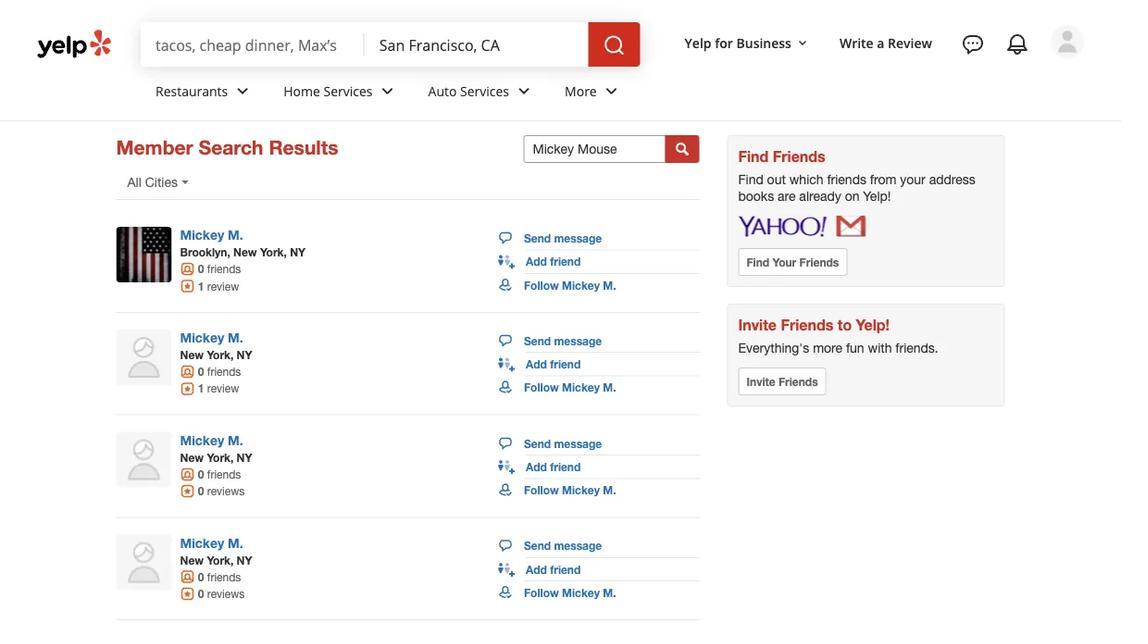 Task type: describe. For each thing, give the bounding box(es) containing it.
4 friend from the top
[[550, 563, 581, 576]]

restaurants link
[[141, 67, 269, 120]]

message for 1st mickey m. image from the top of the page
[[554, 232, 602, 245]]

find your friends link
[[739, 248, 848, 276]]

message for fourth mickey m. image from the top of the page
[[554, 539, 602, 552]]

new for mickey m. link associated with fourth mickey m. image from the top of the page
[[180, 554, 204, 567]]

follow mickey m. link for the send message link associated with third mickey m. image from the bottom
[[498, 376, 700, 399]]

find your friends
[[747, 256, 839, 269]]

add friend link for follow mickey m. link related to the send message link associated with third mickey m. image from the bottom
[[498, 352, 700, 376]]

find for your
[[747, 256, 770, 269]]

new for mickey m. link associated with 2nd mickey m. image from the bottom
[[180, 451, 204, 464]]

review
[[888, 34, 933, 52]]

1 reviews from the top
[[207, 485, 245, 498]]

invite friends to yelp! everything's more fun with friends.
[[739, 316, 939, 356]]

friends for invite friends
[[779, 375, 818, 388]]

0 for mickey m. link associated with 2nd mickey m. image from the bottom
[[198, 468, 204, 481]]

on
[[845, 188, 860, 204]]

send message for the send message link associated with 2nd mickey m. image from the bottom
[[524, 437, 602, 450]]

already
[[800, 188, 842, 204]]

which
[[790, 172, 824, 187]]

invite friends link
[[739, 368, 827, 395]]

2 send from the top
[[524, 334, 551, 347]]

new for mickey m. link for third mickey m. image from the bottom
[[180, 348, 204, 361]]

3 follow from the top
[[524, 484, 559, 497]]

0 friends for 1st mickey m. image from the top of the page's mickey m. link
[[198, 263, 241, 275]]

friends for invite friends to yelp! everything's more fun with friends.
[[781, 316, 834, 333]]

services for home services
[[324, 82, 373, 100]]

4 follow mickey m. from the top
[[524, 586, 616, 599]]

send message link for 2nd mickey m. image from the bottom
[[498, 432, 700, 455]]

are
[[778, 188, 796, 204]]

business
[[737, 34, 792, 52]]

1 vertical spatial find
[[739, 172, 764, 187]]

write a review
[[840, 34, 933, 52]]

more
[[813, 340, 843, 356]]

0 reviews for mickey m. link associated with fourth mickey m. image from the top of the page
[[198, 587, 245, 600]]

0 friends for mickey m. link for third mickey m. image from the bottom
[[198, 365, 241, 378]]

none field find
[[156, 34, 350, 55]]

2 friend from the top
[[550, 358, 581, 371]]

mickey m. brooklyn, new york, ny
[[180, 227, 306, 259]]

1 review for mickey m. brooklyn, new york, ny
[[198, 280, 239, 293]]

add friend link for follow mickey m. link corresponding to fourth mickey m. image from the top of the page the send message link
[[498, 557, 700, 581]]

home
[[284, 82, 320, 100]]

1 send from the top
[[524, 232, 551, 245]]

york, for 2nd mickey m. image from the bottom
[[207, 451, 234, 464]]

user actions element
[[670, 23, 1110, 137]]

24 chevron down v2 image for home services
[[376, 80, 399, 102]]

write
[[840, 34, 874, 52]]

24 chevron down v2 image for more
[[601, 80, 623, 102]]

restaurants
[[156, 82, 228, 100]]

send message link for 1st mickey m. image from the top of the page
[[498, 227, 700, 249]]

friends for 2nd mickey m. image from the bottom
[[207, 468, 241, 481]]

home services link
[[269, 67, 414, 120]]

m. inside mickey m. brooklyn, new york, ny
[[228, 227, 243, 243]]

books
[[739, 188, 774, 204]]

4 0 from the top
[[198, 485, 204, 498]]

brooklyn,
[[180, 246, 230, 259]]

follow mickey m. link for fourth mickey m. image from the top of the page the send message link
[[498, 581, 700, 604]]

member search results
[[116, 136, 338, 159]]

more
[[565, 82, 597, 100]]

(e.g. Bob Smith, Bob S., bob@email.com) text field
[[524, 135, 666, 163]]

mickey m. new york, ny for mickey m. link associated with fourth mickey m. image from the top of the page
[[180, 535, 252, 567]]

1 for mickey m. brooklyn, new york, ny
[[198, 280, 204, 293]]

mickey inside mickey m. brooklyn, new york, ny
[[180, 227, 224, 243]]

4 send from the top
[[524, 539, 551, 552]]

3 follow mickey m. from the top
[[524, 484, 616, 497]]

follow mickey m. link for the send message link associated with 1st mickey m. image from the top of the page
[[498, 273, 700, 296]]

add friend for fourth mickey m. image from the top of the page the send message link
[[526, 563, 581, 576]]

1 follow mickey m. from the top
[[524, 279, 616, 292]]

write a review link
[[832, 26, 940, 59]]

message for third mickey m. image from the bottom
[[554, 334, 602, 347]]

mickey m. link for fourth mickey m. image from the top of the page
[[180, 535, 243, 550]]

1 mickey m. image from the top
[[116, 227, 172, 282]]

follow mickey m. link for the send message link associated with 2nd mickey m. image from the bottom
[[498, 478, 700, 501]]

add for follow mickey m. link corresponding to fourth mickey m. image from the top of the page the send message link
[[526, 563, 547, 576]]

add for follow mickey m. link related to the send message link associated with third mickey m. image from the bottom
[[526, 358, 547, 371]]

2 follow from the top
[[524, 381, 559, 394]]

search image
[[603, 34, 626, 57]]

4 mickey m. image from the top
[[116, 535, 172, 590]]

messages image
[[962, 33, 984, 56]]

your
[[773, 256, 797, 269]]

send message for the send message link associated with 1st mickey m. image from the top of the page
[[524, 232, 602, 245]]

1 follow from the top
[[524, 279, 559, 292]]

friends.
[[896, 340, 939, 356]]

friends for third mickey m. image from the bottom
[[207, 365, 241, 378]]

mickey m. link for third mickey m. image from the bottom
[[180, 330, 243, 345]]

all cities
[[127, 175, 178, 190]]

cities
[[145, 175, 178, 190]]

everything's
[[739, 340, 810, 356]]



Task type: vqa. For each thing, say whether or not it's contained in the screenshot.
second send message link from the bottom Mickey M. Link
yes



Task type: locate. For each thing, give the bounding box(es) containing it.
0 vertical spatial 1 review
[[198, 280, 239, 293]]

add friend link for follow mickey m. link corresponding to the send message link associated with 2nd mickey m. image from the bottom
[[498, 455, 700, 478]]

mickey m. new york, ny for mickey m. link for third mickey m. image from the bottom
[[180, 330, 252, 361]]

friends down everything's
[[779, 375, 818, 388]]

message
[[554, 232, 602, 245], [554, 334, 602, 347], [554, 437, 602, 450], [554, 539, 602, 552]]

1 vertical spatial 1
[[198, 382, 204, 395]]

friends
[[827, 172, 867, 187], [207, 263, 241, 275], [207, 365, 241, 378], [207, 468, 241, 481], [207, 570, 241, 583]]

1 horizontal spatial 24 chevron down v2 image
[[601, 80, 623, 102]]

find up out
[[739, 147, 769, 165]]

2 send message from the top
[[524, 334, 602, 347]]

3 add friend link from the top
[[498, 455, 700, 478]]

2 mickey m. new york, ny from the top
[[180, 433, 252, 464]]

results
[[269, 136, 338, 159]]

friends inside find friends find out which friends from your address books are already on yelp!
[[827, 172, 867, 187]]

1 0 reviews from the top
[[198, 485, 245, 498]]

find for friends
[[739, 147, 769, 165]]

5 0 from the top
[[198, 570, 204, 583]]

mickey m. link for 1st mickey m. image from the top of the page
[[180, 227, 243, 243]]

24 chevron down v2 image
[[376, 80, 399, 102], [601, 80, 623, 102]]

2 24 chevron down v2 image from the left
[[601, 80, 623, 102]]

1 horizontal spatial services
[[460, 82, 509, 100]]

review for mickey m. new york, ny
[[207, 382, 239, 395]]

3 mickey m. link from the top
[[180, 433, 243, 448]]

member
[[116, 136, 193, 159]]

0 horizontal spatial none field
[[156, 34, 350, 55]]

more link
[[550, 67, 638, 120]]

3 send from the top
[[524, 437, 551, 450]]

1 0 friends from the top
[[198, 263, 241, 275]]

friends right 'your'
[[800, 256, 839, 269]]

send message
[[524, 232, 602, 245], [524, 334, 602, 347], [524, 437, 602, 450], [524, 539, 602, 552]]

yelp! inside find friends find out which friends from your address books are already on yelp!
[[863, 188, 891, 204]]

send message link for fourth mickey m. image from the top of the page
[[498, 535, 700, 557]]

2 send message link from the top
[[498, 329, 700, 352]]

2 mickey m. link from the top
[[180, 330, 243, 345]]

3 message from the top
[[554, 437, 602, 450]]

4 send message from the top
[[524, 539, 602, 552]]

2 0 from the top
[[198, 365, 204, 378]]

yelp!
[[863, 188, 891, 204], [856, 316, 890, 333]]

1 0 from the top
[[198, 263, 204, 275]]

find inside find your friends link
[[747, 256, 770, 269]]

0 horizontal spatial 24 chevron down v2 image
[[232, 80, 254, 102]]

send message link
[[498, 227, 700, 249], [498, 329, 700, 352], [498, 432, 700, 455], [498, 535, 700, 557]]

1 send message from the top
[[524, 232, 602, 245]]

mickey m. new york, ny
[[180, 330, 252, 361], [180, 433, 252, 464], [180, 535, 252, 567]]

send message link for third mickey m. image from the bottom
[[498, 329, 700, 352]]

1 vertical spatial invite
[[747, 375, 776, 388]]

0 vertical spatial mickey m. new york, ny
[[180, 330, 252, 361]]

None field
[[156, 34, 350, 55], [379, 34, 574, 55]]

services right auto
[[460, 82, 509, 100]]

1 horizontal spatial 24 chevron down v2 image
[[513, 80, 535, 102]]

add friend for the send message link associated with 2nd mickey m. image from the bottom
[[526, 460, 581, 473]]

ny for mickey m. link for third mickey m. image from the bottom
[[237, 348, 252, 361]]

ny for mickey m. link associated with fourth mickey m. image from the top of the page
[[237, 554, 252, 567]]

find friends find out which friends from your address books are already on yelp!
[[739, 147, 976, 204]]

mickey m. link for 2nd mickey m. image from the bottom
[[180, 433, 243, 448]]

24 chevron down v2 image right more
[[601, 80, 623, 102]]

greg r. image
[[1051, 25, 1084, 58]]

None search field
[[141, 22, 644, 67]]

4 mickey m. link from the top
[[180, 535, 243, 550]]

24 chevron down v2 image inside restaurants link
[[232, 80, 254, 102]]

invite friends
[[747, 375, 818, 388]]

16 chevron down v2 image
[[795, 36, 810, 51]]

add
[[526, 255, 547, 268], [526, 358, 547, 371], [526, 460, 547, 473], [526, 563, 547, 576]]

yelp for business button
[[677, 26, 818, 59]]

0 vertical spatial reviews
[[207, 485, 245, 498]]

3 friend from the top
[[550, 460, 581, 473]]

1
[[198, 280, 204, 293], [198, 382, 204, 395]]

0 friends for mickey m. link associated with 2nd mickey m. image from the bottom
[[198, 468, 241, 481]]

your
[[900, 172, 926, 187]]

friends inside invite friends to yelp! everything's more fun with friends.
[[781, 316, 834, 333]]

0 vertical spatial 1
[[198, 280, 204, 293]]

2 services from the left
[[460, 82, 509, 100]]

2 review from the top
[[207, 382, 239, 395]]

Find text field
[[156, 34, 350, 55]]

york,
[[260, 246, 287, 259], [207, 348, 234, 361], [207, 451, 234, 464], [207, 554, 234, 567]]

reviews
[[207, 485, 245, 498], [207, 587, 245, 600]]

2 message from the top
[[554, 334, 602, 347]]

1 none field from the left
[[156, 34, 350, 55]]

mickey m. link
[[180, 227, 243, 243], [180, 330, 243, 345], [180, 433, 243, 448], [180, 535, 243, 550]]

1 add friend link from the top
[[498, 249, 700, 273]]

yelp
[[685, 34, 712, 52]]

4 message from the top
[[554, 539, 602, 552]]

24 chevron down v2 image inside more link
[[601, 80, 623, 102]]

0 vertical spatial review
[[207, 280, 239, 293]]

24 chevron down v2 image for restaurants
[[232, 80, 254, 102]]

message for 2nd mickey m. image from the bottom
[[554, 437, 602, 450]]

yelp! down from
[[863, 188, 891, 204]]

mickey m. new york, ny for mickey m. link associated with 2nd mickey m. image from the bottom
[[180, 433, 252, 464]]

yelp for business
[[685, 34, 792, 52]]

new inside mickey m. brooklyn, new york, ny
[[233, 246, 257, 259]]

gmail image
[[837, 216, 866, 237]]

send
[[524, 232, 551, 245], [524, 334, 551, 347], [524, 437, 551, 450], [524, 539, 551, 552]]

add friend for the send message link associated with third mickey m. image from the bottom
[[526, 358, 581, 371]]

add friend link
[[498, 249, 700, 273], [498, 352, 700, 376], [498, 455, 700, 478], [498, 557, 700, 581]]

mickey m. image
[[116, 227, 172, 282], [116, 329, 172, 385], [116, 432, 172, 488], [116, 535, 172, 590]]

2 reviews from the top
[[207, 587, 245, 600]]

0 friends for mickey m. link associated with fourth mickey m. image from the top of the page
[[198, 570, 241, 583]]

24 chevron down v2 image inside auto services 'link'
[[513, 80, 535, 102]]

6 0 from the top
[[198, 587, 204, 600]]

from
[[870, 172, 897, 187]]

friends
[[773, 147, 826, 165], [800, 256, 839, 269], [781, 316, 834, 333], [779, 375, 818, 388]]

4 add friend from the top
[[526, 563, 581, 576]]

find
[[739, 147, 769, 165], [739, 172, 764, 187], [747, 256, 770, 269]]

1 send message link from the top
[[498, 227, 700, 249]]

invite inside invite friends to yelp! everything's more fun with friends.
[[739, 316, 777, 333]]

1 vertical spatial review
[[207, 382, 239, 395]]

york, inside mickey m. brooklyn, new york, ny
[[260, 246, 287, 259]]

2 none field from the left
[[379, 34, 574, 55]]

0
[[198, 263, 204, 275], [198, 365, 204, 378], [198, 468, 204, 481], [198, 485, 204, 498], [198, 570, 204, 583], [198, 587, 204, 600]]

invite for invite friends
[[747, 375, 776, 388]]

3 add from the top
[[526, 460, 547, 473]]

1 friend from the top
[[550, 255, 581, 268]]

4 add from the top
[[526, 563, 547, 576]]

1 review from the top
[[207, 280, 239, 293]]

2 1 review from the top
[[198, 382, 239, 395]]

0 vertical spatial 0 reviews
[[198, 485, 245, 498]]

4 0 friends from the top
[[198, 570, 241, 583]]

1 1 review from the top
[[198, 280, 239, 293]]

invite
[[739, 316, 777, 333], [747, 375, 776, 388]]

address
[[929, 172, 976, 187]]

0 vertical spatial yelp!
[[863, 188, 891, 204]]

1 vertical spatial mickey m. new york, ny
[[180, 433, 252, 464]]

2 1 from the top
[[198, 382, 204, 395]]

2 add friend link from the top
[[498, 352, 700, 376]]

for
[[715, 34, 733, 52]]

3 mickey m. image from the top
[[116, 432, 172, 488]]

1 services from the left
[[324, 82, 373, 100]]

m.
[[228, 227, 243, 243], [603, 279, 616, 292], [228, 330, 243, 345], [603, 381, 616, 394], [228, 433, 243, 448], [603, 484, 616, 497], [228, 535, 243, 550], [603, 586, 616, 599]]

review
[[207, 280, 239, 293], [207, 382, 239, 395]]

3 mickey m. new york, ny from the top
[[180, 535, 252, 567]]

friends up more
[[781, 316, 834, 333]]

2 follow mickey m. from the top
[[524, 381, 616, 394]]

yelp! inside invite friends to yelp! everything's more fun with friends.
[[856, 316, 890, 333]]

1 mickey m. link from the top
[[180, 227, 243, 243]]

1 24 chevron down v2 image from the left
[[232, 80, 254, 102]]

1 review for mickey m. new york, ny
[[198, 382, 239, 395]]

auto services link
[[414, 67, 550, 120]]

yahoo image
[[739, 216, 827, 237]]

send message for fourth mickey m. image from the top of the page the send message link
[[524, 539, 602, 552]]

0 vertical spatial invite
[[739, 316, 777, 333]]

1 vertical spatial 0 reviews
[[198, 587, 245, 600]]

3 add friend from the top
[[526, 460, 581, 473]]

send message for the send message link associated with third mickey m. image from the bottom
[[524, 334, 602, 347]]

24 chevron down v2 image down find field
[[232, 80, 254, 102]]

none field near
[[379, 34, 574, 55]]

2 mickey m. image from the top
[[116, 329, 172, 385]]

1 add from the top
[[526, 255, 547, 268]]

1 add friend from the top
[[526, 255, 581, 268]]

friend
[[550, 255, 581, 268], [550, 358, 581, 371], [550, 460, 581, 473], [550, 563, 581, 576]]

add friend
[[526, 255, 581, 268], [526, 358, 581, 371], [526, 460, 581, 473], [526, 563, 581, 576]]

1 follow mickey m. link from the top
[[498, 273, 700, 296]]

1 mickey m. new york, ny from the top
[[180, 330, 252, 361]]

Near text field
[[379, 34, 574, 55]]

none field up auto services
[[379, 34, 574, 55]]

auto services
[[428, 82, 509, 100]]

2 vertical spatial find
[[747, 256, 770, 269]]

0 vertical spatial find
[[739, 147, 769, 165]]

0 for 1st mickey m. image from the top of the page's mickey m. link
[[198, 263, 204, 275]]

4 follow from the top
[[524, 586, 559, 599]]

home services
[[284, 82, 373, 100]]

fun
[[846, 340, 865, 356]]

to
[[838, 316, 852, 333]]

24 chevron down v2 image
[[232, 80, 254, 102], [513, 80, 535, 102]]

1 vertical spatial yelp!
[[856, 316, 890, 333]]

friends inside find friends find out which friends from your address books are already on yelp!
[[773, 147, 826, 165]]

2 24 chevron down v2 image from the left
[[513, 80, 535, 102]]

0 for mickey m. link associated with fourth mickey m. image from the top of the page
[[198, 570, 204, 583]]

services right home
[[324, 82, 373, 100]]

24 chevron down v2 image left auto
[[376, 80, 399, 102]]

friends up which
[[773, 147, 826, 165]]

1 message from the top
[[554, 232, 602, 245]]

2 0 friends from the top
[[198, 365, 241, 378]]

york, for fourth mickey m. image from the top of the page
[[207, 554, 234, 567]]

1 for mickey m. new york, ny
[[198, 382, 204, 395]]

friends for fourth mickey m. image from the top of the page
[[207, 570, 241, 583]]

2 add friend from the top
[[526, 358, 581, 371]]

follow
[[524, 279, 559, 292], [524, 381, 559, 394], [524, 484, 559, 497], [524, 586, 559, 599]]

24 chevron down v2 image for auto services
[[513, 80, 535, 102]]

business categories element
[[141, 67, 1084, 120]]

all
[[127, 175, 141, 190]]

1 vertical spatial 1 review
[[198, 382, 239, 395]]

1 vertical spatial reviews
[[207, 587, 245, 600]]

ny for mickey m. link associated with 2nd mickey m. image from the bottom
[[237, 451, 252, 464]]

3 0 from the top
[[198, 468, 204, 481]]

ny inside mickey m. brooklyn, new york, ny
[[290, 246, 306, 259]]

notifications image
[[1007, 33, 1029, 56]]

add friend link for follow mickey m. link related to the send message link associated with 1st mickey m. image from the top of the page
[[498, 249, 700, 273]]

0 horizontal spatial 24 chevron down v2 image
[[376, 80, 399, 102]]

new
[[233, 246, 257, 259], [180, 348, 204, 361], [180, 451, 204, 464], [180, 554, 204, 567]]

invite for invite friends to yelp! everything's more fun with friends.
[[739, 316, 777, 333]]

yelp! up the with on the bottom right
[[856, 316, 890, 333]]

out
[[767, 172, 786, 187]]

friends for find friends find out which friends from your address books are already on yelp!
[[773, 147, 826, 165]]

find left 'your'
[[747, 256, 770, 269]]

add for follow mickey m. link corresponding to the send message link associated with 2nd mickey m. image from the bottom
[[526, 460, 547, 473]]

friends for 1st mickey m. image from the top of the page
[[207, 263, 241, 275]]

4 follow mickey m. link from the top
[[498, 581, 700, 604]]

1 review
[[198, 280, 239, 293], [198, 382, 239, 395]]

0 reviews for mickey m. link associated with 2nd mickey m. image from the bottom
[[198, 485, 245, 498]]

0 horizontal spatial services
[[324, 82, 373, 100]]

follow mickey m.
[[524, 279, 616, 292], [524, 381, 616, 394], [524, 484, 616, 497], [524, 586, 616, 599]]

search
[[199, 136, 264, 159]]

2 0 reviews from the top
[[198, 587, 245, 600]]

3 send message from the top
[[524, 437, 602, 450]]

services for auto services
[[460, 82, 509, 100]]

mickey
[[180, 227, 224, 243], [562, 279, 600, 292], [180, 330, 224, 345], [562, 381, 600, 394], [180, 433, 224, 448], [562, 484, 600, 497], [180, 535, 224, 550], [562, 586, 600, 599]]

york, for third mickey m. image from the bottom
[[207, 348, 234, 361]]

none field up home
[[156, 34, 350, 55]]

0 for mickey m. link for third mickey m. image from the bottom
[[198, 365, 204, 378]]

review for mickey m. brooklyn, new york, ny
[[207, 280, 239, 293]]

0 reviews
[[198, 485, 245, 498], [198, 587, 245, 600]]

1 horizontal spatial none field
[[379, 34, 574, 55]]

auto
[[428, 82, 457, 100]]

follow mickey m. link
[[498, 273, 700, 296], [498, 376, 700, 399], [498, 478, 700, 501], [498, 581, 700, 604]]

24 chevron down v2 image right auto services
[[513, 80, 535, 102]]

4 send message link from the top
[[498, 535, 700, 557]]

4 add friend link from the top
[[498, 557, 700, 581]]

3 follow mickey m. link from the top
[[498, 478, 700, 501]]

with
[[868, 340, 892, 356]]

add for follow mickey m. link related to the send message link associated with 1st mickey m. image from the top of the page
[[526, 255, 547, 268]]

24 chevron down v2 image inside home services link
[[376, 80, 399, 102]]

3 0 friends from the top
[[198, 468, 241, 481]]

3 send message link from the top
[[498, 432, 700, 455]]

add friend for the send message link associated with 1st mickey m. image from the top of the page
[[526, 255, 581, 268]]

0 friends
[[198, 263, 241, 275], [198, 365, 241, 378], [198, 468, 241, 481], [198, 570, 241, 583]]

ny
[[290, 246, 306, 259], [237, 348, 252, 361], [237, 451, 252, 464], [237, 554, 252, 567]]

invite down everything's
[[747, 375, 776, 388]]

1 1 from the top
[[198, 280, 204, 293]]

2 add from the top
[[526, 358, 547, 371]]

services
[[324, 82, 373, 100], [460, 82, 509, 100]]

all cities button
[[116, 166, 205, 199]]

2 vertical spatial mickey m. new york, ny
[[180, 535, 252, 567]]

services inside 'link'
[[460, 82, 509, 100]]

2 follow mickey m. link from the top
[[498, 376, 700, 399]]

a
[[877, 34, 885, 52]]

find up books
[[739, 172, 764, 187]]

1 24 chevron down v2 image from the left
[[376, 80, 399, 102]]

invite up everything's
[[739, 316, 777, 333]]



